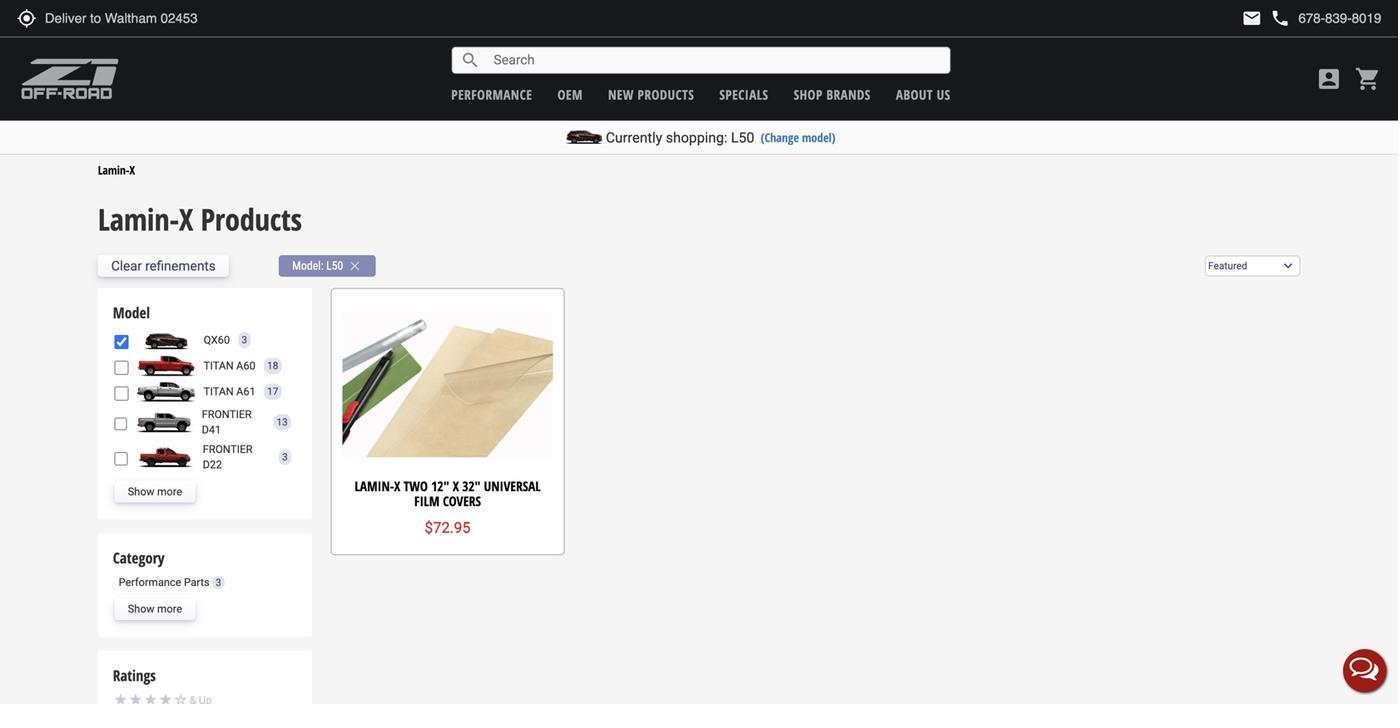Task type: describe. For each thing, give the bounding box(es) containing it.
frontier d41
[[202, 408, 252, 436]]

model: l50 close
[[292, 259, 362, 274]]

18
[[267, 361, 278, 372]]

refinements
[[145, 258, 216, 274]]

nissan frontier d22 1998 1999 2000 2001 2002 2003 2004 ka24de vg33e 2.4l 3.3l sc se xe z1 off-road image
[[132, 447, 199, 469]]

l50 inside model: l50 close
[[326, 259, 343, 273]]

mail phone
[[1242, 8, 1290, 28]]

category
[[113, 548, 165, 569]]

lamin- for lamin-x two 12" x 32" universal film covers
[[355, 478, 394, 496]]

oem
[[558, 86, 583, 104]]

close
[[347, 259, 362, 274]]

covers
[[443, 493, 481, 510]]

17
[[267, 386, 278, 398]]

us
[[937, 86, 951, 104]]

clear refinements
[[111, 258, 216, 274]]

mail
[[1242, 8, 1262, 28]]

d22
[[203, 459, 222, 471]]

model
[[113, 303, 150, 323]]

titan for titan a60
[[204, 360, 234, 372]]

4 & up element
[[115, 692, 295, 705]]

parts
[[184, 577, 210, 589]]

currently shopping: l50 (change model)
[[606, 129, 836, 146]]

lamin-x products
[[98, 199, 302, 240]]

lamin-x two 12" x 32" universal film covers
[[355, 478, 541, 510]]

nissan frontier d41 2022 2023 vq38dd 3.8l s sv pro-x pro-4x z1 off-road image
[[131, 412, 198, 433]]

(change
[[761, 129, 799, 146]]

specials
[[720, 86, 769, 104]]

new
[[608, 86, 634, 104]]

titan a60
[[204, 360, 256, 372]]

category performance parts 3
[[113, 548, 221, 589]]

lamin-x link
[[98, 162, 135, 178]]

x
[[453, 478, 459, 496]]

phone
[[1270, 8, 1290, 28]]

about
[[896, 86, 933, 104]]

performance
[[451, 86, 532, 104]]

12"
[[431, 478, 449, 496]]

x for lamin-x products
[[179, 199, 193, 240]]

about us link
[[896, 86, 951, 104]]

z1 motorsports logo image
[[21, 58, 119, 100]]

currently
[[606, 129, 662, 146]]

32"
[[462, 478, 481, 496]]

shopping_cart
[[1355, 66, 1382, 92]]

lamin-x
[[98, 162, 135, 178]]

show more button for model
[[115, 482, 195, 503]]

more for model
[[157, 486, 182, 498]]

1 horizontal spatial l50
[[731, 129, 755, 146]]

phone link
[[1270, 8, 1382, 28]]

show more button for category
[[115, 599, 195, 621]]

3 for frontier d22
[[282, 452, 288, 464]]

performance link
[[451, 86, 532, 104]]

model:
[[292, 259, 324, 273]]

specials link
[[720, 86, 769, 104]]

lamin- for lamin-x products
[[98, 199, 179, 240]]

d41
[[202, 424, 221, 436]]

universal
[[484, 478, 541, 496]]

about us
[[896, 86, 951, 104]]

clear
[[111, 258, 142, 274]]

film
[[414, 493, 440, 510]]

nissan titan a60 2004 2005 2006 2007 2008 2009 2010 2011 2012 2013 2014 2015 vk56de 5.6l s se sv sl le xe pro-4x offroad z1 off-road image
[[133, 356, 199, 377]]

more for category
[[157, 603, 182, 616]]

shopping_cart link
[[1351, 66, 1382, 92]]



Task type: vqa. For each thing, say whether or not it's contained in the screenshot.
THE FORMULA
no



Task type: locate. For each thing, give the bounding box(es) containing it.
brands
[[827, 86, 871, 104]]

show for category
[[128, 603, 155, 616]]

x inside lamin-x two 12" x 32" universal film covers
[[394, 478, 400, 496]]

frontier
[[202, 408, 252, 421], [203, 444, 253, 456]]

show
[[128, 486, 155, 498], [128, 603, 155, 616]]

mail link
[[1242, 8, 1262, 28]]

shop brands link
[[794, 86, 871, 104]]

titan a61
[[204, 386, 256, 398]]

1 show more from the top
[[128, 486, 182, 498]]

0 vertical spatial 3
[[242, 335, 247, 346]]

titan down qx60
[[204, 360, 234, 372]]

show more for model
[[128, 486, 182, 498]]

account_box link
[[1312, 66, 1347, 92]]

show more button down nissan frontier d22 1998 1999 2000 2001 2002 2003 2004 ka24de vg33e 2.4l 3.3l sc se xe z1 off-road image
[[115, 482, 195, 503]]

titan for titan a61
[[204, 386, 234, 398]]

ratings
[[113, 666, 156, 686]]

$72.95
[[425, 520, 471, 537]]

new products link
[[608, 86, 694, 104]]

show more down nissan frontier d22 1998 1999 2000 2001 2002 2003 2004 ka24de vg33e 2.4l 3.3l sc se xe z1 off-road image
[[128, 486, 182, 498]]

1 vertical spatial x
[[179, 199, 193, 240]]

(change model) link
[[761, 129, 836, 146]]

more down performance
[[157, 603, 182, 616]]

products
[[201, 199, 302, 240]]

3 up a60
[[242, 335, 247, 346]]

x for lamin-x
[[129, 162, 135, 178]]

infiniti qx60 l50 2013 2014 2015 2016 2017 2018 2019 2020 vq35de vq35dd 3.5l z1 off-road image
[[133, 330, 199, 351]]

x
[[129, 162, 135, 178], [179, 199, 193, 240], [394, 478, 400, 496]]

1 show from the top
[[128, 486, 155, 498]]

0 vertical spatial x
[[129, 162, 135, 178]]

0 horizontal spatial x
[[129, 162, 135, 178]]

1 vertical spatial show
[[128, 603, 155, 616]]

a61
[[236, 386, 256, 398]]

l50 left (change
[[731, 129, 755, 146]]

1 vertical spatial show more button
[[115, 599, 195, 621]]

None checkbox
[[115, 361, 129, 375], [115, 387, 129, 401], [115, 452, 128, 466], [115, 361, 129, 375], [115, 387, 129, 401], [115, 452, 128, 466]]

show more down performance
[[128, 603, 182, 616]]

1 horizontal spatial x
[[179, 199, 193, 240]]

1 more from the top
[[157, 486, 182, 498]]

l50 left close
[[326, 259, 343, 273]]

3
[[242, 335, 247, 346], [282, 452, 288, 464], [216, 577, 221, 589]]

3 for qx60
[[242, 335, 247, 346]]

1 vertical spatial show more
[[128, 603, 182, 616]]

0 vertical spatial l50
[[731, 129, 755, 146]]

shop
[[794, 86, 823, 104]]

None checkbox
[[115, 335, 129, 349], [115, 417, 127, 431], [115, 335, 129, 349], [115, 417, 127, 431]]

show more button down performance
[[115, 599, 195, 621]]

l50
[[731, 129, 755, 146], [326, 259, 343, 273]]

show for model
[[128, 486, 155, 498]]

show more
[[128, 486, 182, 498], [128, 603, 182, 616]]

new products
[[608, 86, 694, 104]]

0 horizontal spatial 3
[[216, 577, 221, 589]]

1 vertical spatial frontier
[[203, 444, 253, 456]]

0 vertical spatial titan
[[204, 360, 234, 372]]

1 show more button from the top
[[115, 482, 195, 503]]

x for lamin-x two 12" x 32" universal film covers
[[394, 478, 400, 496]]

frontier for d41
[[202, 408, 252, 421]]

show more button
[[115, 482, 195, 503], [115, 599, 195, 621]]

products
[[638, 86, 694, 104]]

frontier up d41 in the left of the page
[[202, 408, 252, 421]]

3 down '13'
[[282, 452, 288, 464]]

0 vertical spatial frontier
[[202, 408, 252, 421]]

0 vertical spatial lamin-
[[98, 162, 129, 178]]

3 right parts on the left bottom
[[216, 577, 221, 589]]

qx60
[[204, 334, 230, 347]]

account_box
[[1316, 66, 1342, 92]]

my_location
[[17, 8, 37, 28]]

2 horizontal spatial 3
[[282, 452, 288, 464]]

0 vertical spatial show more
[[128, 486, 182, 498]]

clear refinements button
[[98, 256, 229, 277]]

shopping:
[[666, 129, 728, 146]]

performance
[[119, 577, 181, 589]]

2 vertical spatial 3
[[216, 577, 221, 589]]

lamin-
[[98, 162, 129, 178], [98, 199, 179, 240], [355, 478, 394, 496]]

2 show more from the top
[[128, 603, 182, 616]]

2 titan from the top
[[204, 386, 234, 398]]

oem link
[[558, 86, 583, 104]]

0 horizontal spatial l50
[[326, 259, 343, 273]]

Search search field
[[480, 48, 950, 73]]

titan left a61
[[204, 386, 234, 398]]

more
[[157, 486, 182, 498], [157, 603, 182, 616]]

13
[[277, 417, 288, 428]]

lamin- inside lamin-x two 12" x 32" universal film covers
[[355, 478, 394, 496]]

search
[[460, 50, 480, 70]]

1 vertical spatial titan
[[204, 386, 234, 398]]

show down nissan frontier d22 1998 1999 2000 2001 2002 2003 2004 ka24de vg33e 2.4l 3.3l sc se xe z1 off-road image
[[128, 486, 155, 498]]

0 vertical spatial show more button
[[115, 482, 195, 503]]

frontier for d22
[[203, 444, 253, 456]]

titan
[[204, 360, 234, 372], [204, 386, 234, 398]]

3 inside category performance parts 3
[[216, 577, 221, 589]]

1 vertical spatial more
[[157, 603, 182, 616]]

frontier up d22
[[203, 444, 253, 456]]

2 show more button from the top
[[115, 599, 195, 621]]

frontier d22
[[203, 444, 253, 471]]

2 show from the top
[[128, 603, 155, 616]]

0 vertical spatial show
[[128, 486, 155, 498]]

1 vertical spatial lamin-
[[98, 199, 179, 240]]

nissan titan xd h61 2016 2017 2018 2019 2020 cummins diesel z1 off-road image
[[133, 381, 199, 403]]

2 vertical spatial x
[[394, 478, 400, 496]]

1 vertical spatial l50
[[326, 259, 343, 273]]

show down performance
[[128, 603, 155, 616]]

show more for category
[[128, 603, 182, 616]]

a60
[[236, 360, 256, 372]]

2 horizontal spatial x
[[394, 478, 400, 496]]

2 more from the top
[[157, 603, 182, 616]]

2 vertical spatial lamin-
[[355, 478, 394, 496]]

1 vertical spatial 3
[[282, 452, 288, 464]]

two
[[404, 478, 428, 496]]

0 vertical spatial more
[[157, 486, 182, 498]]

lamin- for lamin-x
[[98, 162, 129, 178]]

1 titan from the top
[[204, 360, 234, 372]]

model)
[[802, 129, 836, 146]]

1 horizontal spatial 3
[[242, 335, 247, 346]]

shop brands
[[794, 86, 871, 104]]

more down nissan frontier d22 1998 1999 2000 2001 2002 2003 2004 ka24de vg33e 2.4l 3.3l sc se xe z1 off-road image
[[157, 486, 182, 498]]



